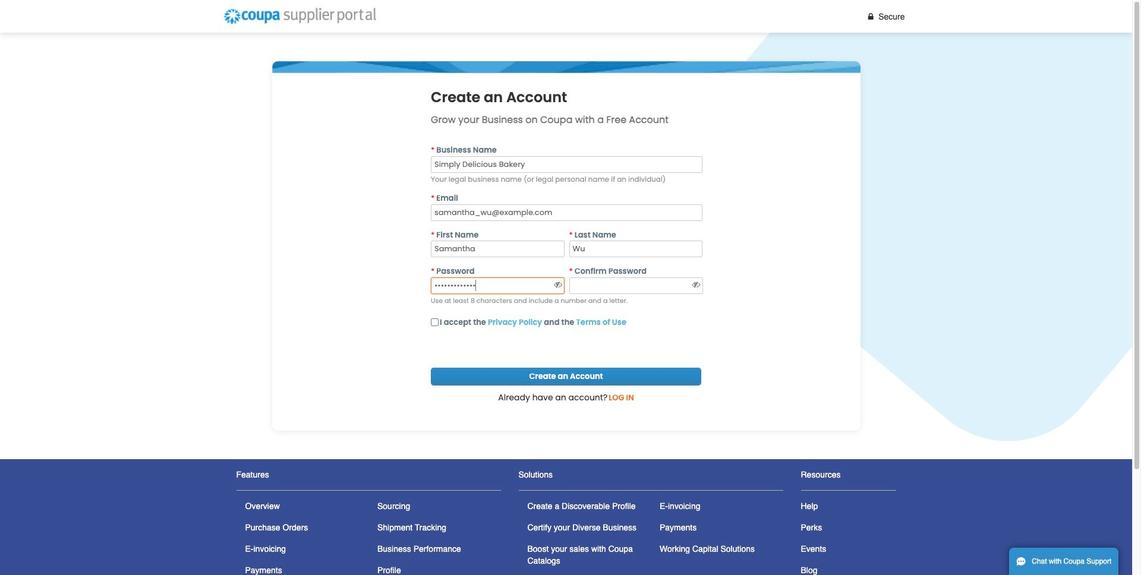 Task type: vqa. For each thing, say whether or not it's contained in the screenshot.
bottommost fw icon
yes



Task type: describe. For each thing, give the bounding box(es) containing it.
coupa supplier portal image
[[218, 3, 381, 30]]

0 vertical spatial fw image
[[866, 12, 876, 21]]

fw image
[[691, 281, 701, 289]]



Task type: locate. For each thing, give the bounding box(es) containing it.
None password field
[[431, 278, 565, 294], [569, 278, 703, 294], [431, 278, 565, 294], [569, 278, 703, 294]]

1 vertical spatial fw image
[[553, 281, 563, 289]]

0 horizontal spatial fw image
[[553, 281, 563, 289]]

fw image
[[866, 12, 876, 21], [553, 281, 563, 289]]

None text field
[[431, 241, 564, 258], [569, 241, 703, 258], [431, 241, 564, 258], [569, 241, 703, 258]]

None text field
[[431, 156, 703, 173], [431, 204, 703, 221], [431, 156, 703, 173], [431, 204, 703, 221]]

1 horizontal spatial fw image
[[866, 12, 876, 21]]

None checkbox
[[431, 319, 439, 326]]



